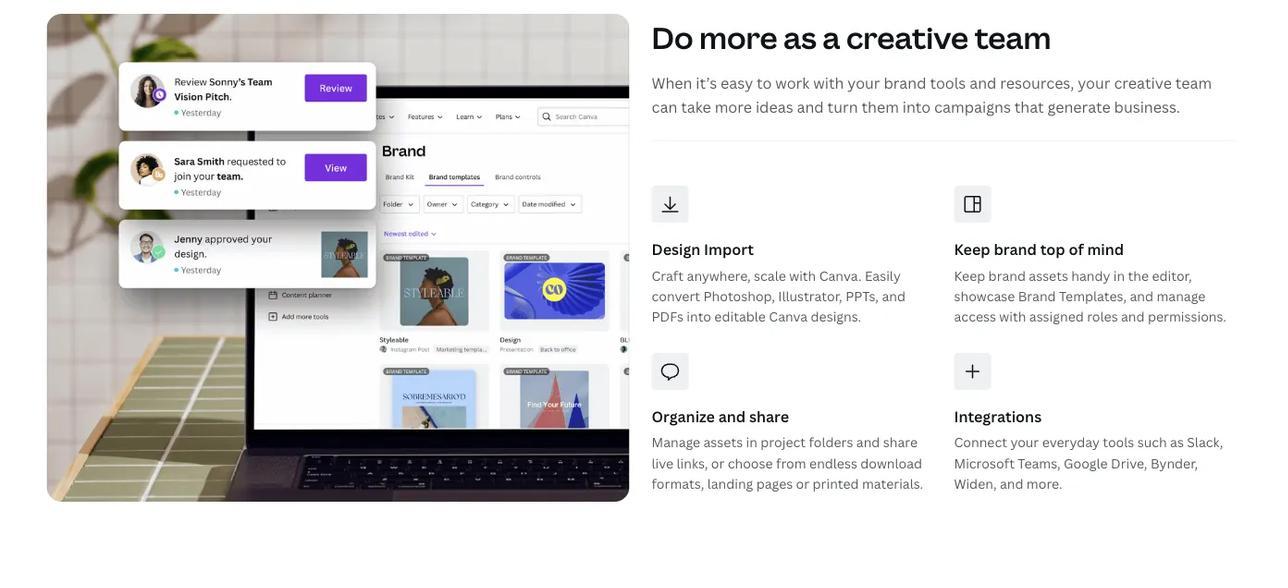 Task type: vqa. For each thing, say whether or not it's contained in the screenshot.
Craft
yes



Task type: describe. For each thing, give the bounding box(es) containing it.
editor,
[[1152, 267, 1192, 285]]

pages
[[756, 476, 793, 493]]

design import craft anywhere, scale with canva. easily convert photoshop, illustrator, ppts, and pdfs into editable canva designs.
[[652, 240, 906, 326]]

designs.
[[811, 309, 861, 326]]

1 vertical spatial brand
[[994, 240, 1037, 260]]

as inside integrations connect your everyday tools such as slack, microsoft teams, google drive, bynder, widen, and more.
[[1170, 434, 1184, 452]]

top
[[1040, 240, 1065, 260]]

and up campaigns
[[970, 74, 997, 93]]

everyday
[[1042, 434, 1100, 452]]

microsoft
[[954, 455, 1015, 473]]

2 keep from the top
[[954, 267, 985, 285]]

that
[[1014, 97, 1044, 117]]

into inside the design import craft anywhere, scale with canva. easily convert photoshop, illustrator, ppts, and pdfs into editable canva designs.
[[687, 309, 711, 326]]

ideas
[[756, 97, 793, 117]]

ppts,
[[846, 288, 879, 305]]

craft
[[652, 267, 684, 285]]

it's
[[696, 74, 717, 93]]

assigned
[[1029, 309, 1084, 326]]

permissions.
[[1148, 309, 1226, 326]]

take
[[681, 97, 711, 117]]

mind
[[1087, 240, 1124, 260]]

with inside keep brand top of mind keep brand assets handy in the editor, showcase brand templates, and manage access with assigned roles and permissions.
[[999, 309, 1026, 326]]

0 vertical spatial team
[[975, 17, 1051, 58]]

download
[[861, 455, 922, 473]]

printed
[[813, 476, 859, 493]]

access
[[954, 309, 996, 326]]

your inside integrations connect your everyday tools such as slack, microsoft teams, google drive, bynder, widen, and more.
[[1010, 434, 1039, 452]]

canva.
[[819, 267, 862, 285]]

endless
[[809, 455, 857, 473]]

work
[[775, 74, 810, 93]]

live
[[652, 455, 674, 473]]

0 vertical spatial or
[[711, 455, 725, 473]]

widen,
[[954, 476, 997, 493]]

with for scale
[[789, 267, 816, 285]]

2 vertical spatial brand
[[988, 267, 1026, 285]]

a
[[823, 17, 840, 58]]

when it's easy to work with your brand tools and resources, your creative team can take more ideas and turn them into campaigns that generate business.
[[652, 74, 1212, 117]]

materials.
[[862, 476, 923, 493]]

keep brand top of mind keep brand assets handy in the editor, showcase brand templates, and manage access with assigned roles and permissions.
[[954, 240, 1226, 326]]

campaigns
[[934, 97, 1011, 117]]

tools inside the when it's easy to work with your brand tools and resources, your creative team can take more ideas and turn them into campaigns that generate business.
[[930, 74, 966, 93]]

project
[[761, 434, 806, 452]]

easy
[[721, 74, 753, 93]]

photoshop,
[[703, 288, 775, 305]]

formats,
[[652, 476, 704, 493]]

manage
[[1157, 288, 1206, 305]]

1 vertical spatial or
[[796, 476, 810, 493]]

with for work
[[813, 74, 844, 93]]

slack,
[[1187, 434, 1223, 452]]

do
[[652, 17, 693, 58]]

into inside the when it's easy to work with your brand tools and resources, your creative team can take more ideas and turn them into campaigns that generate business.
[[903, 97, 931, 117]]

organize
[[652, 407, 715, 427]]

business.
[[1114, 97, 1180, 117]]

such
[[1137, 434, 1167, 452]]

links,
[[677, 455, 708, 473]]

turn
[[827, 97, 858, 117]]

and up download
[[856, 434, 880, 452]]

more.
[[1027, 476, 1062, 493]]

and right organize at the right bottom of the page
[[718, 407, 746, 427]]

pdfs
[[652, 309, 684, 326]]

when
[[652, 74, 692, 93]]



Task type: locate. For each thing, give the bounding box(es) containing it.
or
[[711, 455, 725, 473], [796, 476, 810, 493]]

creative inside the when it's easy to work with your brand tools and resources, your creative team can take more ideas and turn them into campaigns that generate business.
[[1114, 74, 1172, 93]]

1 horizontal spatial in
[[1114, 267, 1125, 285]]

1 vertical spatial as
[[1170, 434, 1184, 452]]

1 vertical spatial more
[[715, 97, 752, 117]]

from
[[776, 455, 806, 473]]

1 vertical spatial share
[[883, 434, 918, 452]]

1 horizontal spatial into
[[903, 97, 931, 117]]

in
[[1114, 267, 1125, 285], [746, 434, 757, 452]]

bynder,
[[1151, 455, 1198, 473]]

1 vertical spatial team
[[1175, 74, 1212, 93]]

0 horizontal spatial creative
[[846, 17, 969, 58]]

new collaboration@2x image
[[47, 14, 629, 503]]

import
[[704, 240, 754, 260]]

easily
[[865, 267, 901, 285]]

your up generate
[[1078, 74, 1110, 93]]

and left more.
[[1000, 476, 1023, 493]]

in left the
[[1114, 267, 1125, 285]]

0 horizontal spatial assets
[[703, 434, 743, 452]]

and right roles
[[1121, 309, 1145, 326]]

0 vertical spatial as
[[784, 17, 817, 58]]

with inside the when it's easy to work with your brand tools and resources, your creative team can take more ideas and turn them into campaigns that generate business.
[[813, 74, 844, 93]]

1 vertical spatial assets
[[703, 434, 743, 452]]

as left a
[[784, 17, 817, 58]]

assets inside the organize and share manage assets in project folders and share live links, or choose from endless download formats, landing pages or printed materials.
[[703, 434, 743, 452]]

integrations
[[954, 407, 1042, 427]]

and down the
[[1130, 288, 1154, 305]]

or up landing
[[711, 455, 725, 473]]

brand
[[1018, 288, 1056, 305]]

1 horizontal spatial assets
[[1029, 267, 1068, 285]]

with
[[813, 74, 844, 93], [789, 267, 816, 285], [999, 309, 1026, 326]]

as
[[784, 17, 817, 58], [1170, 434, 1184, 452]]

brand up showcase at the right
[[988, 267, 1026, 285]]

2 horizontal spatial your
[[1078, 74, 1110, 93]]

team up business.
[[1175, 74, 1212, 93]]

more down easy
[[715, 97, 752, 117]]

1 horizontal spatial creative
[[1114, 74, 1172, 93]]

connect
[[954, 434, 1007, 452]]

share up the "project"
[[749, 407, 789, 427]]

1 horizontal spatial tools
[[1103, 434, 1134, 452]]

manage
[[652, 434, 700, 452]]

convert
[[652, 288, 700, 305]]

illustrator,
[[778, 288, 842, 305]]

keep
[[954, 240, 990, 260], [954, 267, 985, 285]]

brand left top
[[994, 240, 1037, 260]]

with inside the design import craft anywhere, scale with canva. easily convert photoshop, illustrator, ppts, and pdfs into editable canva designs.
[[789, 267, 816, 285]]

2 vertical spatial with
[[999, 309, 1026, 326]]

0 horizontal spatial share
[[749, 407, 789, 427]]

and down work
[[797, 97, 824, 117]]

in inside keep brand top of mind keep brand assets handy in the editor, showcase brand templates, and manage access with assigned roles and permissions.
[[1114, 267, 1125, 285]]

team
[[975, 17, 1051, 58], [1175, 74, 1212, 93]]

assets up the choose
[[703, 434, 743, 452]]

0 vertical spatial keep
[[954, 240, 990, 260]]

templates,
[[1059, 288, 1127, 305]]

or down from at the right bottom of page
[[796, 476, 810, 493]]

0 vertical spatial in
[[1114, 267, 1125, 285]]

with down brand
[[999, 309, 1026, 326]]

0 vertical spatial into
[[903, 97, 931, 117]]

tools up drive,
[[1103, 434, 1134, 452]]

1 vertical spatial keep
[[954, 267, 985, 285]]

and
[[970, 74, 997, 93], [797, 97, 824, 117], [882, 288, 906, 305], [1130, 288, 1154, 305], [1121, 309, 1145, 326], [718, 407, 746, 427], [856, 434, 880, 452], [1000, 476, 1023, 493]]

assets inside keep brand top of mind keep brand assets handy in the editor, showcase brand templates, and manage access with assigned roles and permissions.
[[1029, 267, 1068, 285]]

0 horizontal spatial tools
[[930, 74, 966, 93]]

1 horizontal spatial your
[[1010, 434, 1039, 452]]

of
[[1069, 240, 1084, 260]]

canva
[[769, 309, 808, 326]]

0 horizontal spatial into
[[687, 309, 711, 326]]

brand inside the when it's easy to work with your brand tools and resources, your creative team can take more ideas and turn them into campaigns that generate business.
[[884, 74, 926, 93]]

handy
[[1071, 267, 1110, 285]]

0 horizontal spatial team
[[975, 17, 1051, 58]]

scale
[[754, 267, 786, 285]]

creative up business.
[[1114, 74, 1172, 93]]

roles
[[1087, 309, 1118, 326]]

your up teams,
[[1010, 434, 1039, 452]]

google
[[1064, 455, 1108, 473]]

generate
[[1048, 97, 1111, 117]]

and inside the design import craft anywhere, scale with canva. easily convert photoshop, illustrator, ppts, and pdfs into editable canva designs.
[[882, 288, 906, 305]]

assets
[[1029, 267, 1068, 285], [703, 434, 743, 452]]

teams,
[[1018, 455, 1061, 473]]

brand up them
[[884, 74, 926, 93]]

can
[[652, 97, 677, 117]]

0 vertical spatial assets
[[1029, 267, 1068, 285]]

more inside the when it's easy to work with your brand tools and resources, your creative team can take more ideas and turn them into campaigns that generate business.
[[715, 97, 752, 117]]

1 horizontal spatial team
[[1175, 74, 1212, 93]]

1 horizontal spatial share
[[883, 434, 918, 452]]

0 horizontal spatial as
[[784, 17, 817, 58]]

tools up campaigns
[[930, 74, 966, 93]]

drive,
[[1111, 455, 1147, 473]]

as up bynder,
[[1170, 434, 1184, 452]]

in inside the organize and share manage assets in project folders and share live links, or choose from endless download formats, landing pages or printed materials.
[[746, 434, 757, 452]]

into
[[903, 97, 931, 117], [687, 309, 711, 326]]

them
[[862, 97, 899, 117]]

landing
[[707, 476, 753, 493]]

integrations connect your everyday tools such as slack, microsoft teams, google drive, bynder, widen, and more.
[[954, 407, 1223, 493]]

tools
[[930, 74, 966, 93], [1103, 434, 1134, 452]]

1 keep from the top
[[954, 240, 990, 260]]

tools inside integrations connect your everyday tools such as slack, microsoft teams, google drive, bynder, widen, and more.
[[1103, 434, 1134, 452]]

with up illustrator,
[[789, 267, 816, 285]]

0 vertical spatial more
[[699, 17, 778, 58]]

design
[[652, 240, 701, 260]]

brand
[[884, 74, 926, 93], [994, 240, 1037, 260], [988, 267, 1026, 285]]

folders
[[809, 434, 853, 452]]

share up download
[[883, 434, 918, 452]]

0 vertical spatial share
[[749, 407, 789, 427]]

more
[[699, 17, 778, 58], [715, 97, 752, 117]]

in up the choose
[[746, 434, 757, 452]]

creative up the when it's easy to work with your brand tools and resources, your creative team can take more ideas and turn them into campaigns that generate business.
[[846, 17, 969, 58]]

editable
[[714, 309, 766, 326]]

team up resources,
[[975, 17, 1051, 58]]

creative
[[846, 17, 969, 58], [1114, 74, 1172, 93]]

with up turn
[[813, 74, 844, 93]]

your up them
[[848, 74, 880, 93]]

1 vertical spatial in
[[746, 434, 757, 452]]

1 horizontal spatial as
[[1170, 434, 1184, 452]]

0 vertical spatial tools
[[930, 74, 966, 93]]

1 horizontal spatial or
[[796, 476, 810, 493]]

anywhere,
[[687, 267, 751, 285]]

showcase
[[954, 288, 1015, 305]]

to
[[757, 74, 772, 93]]

1 vertical spatial tools
[[1103, 434, 1134, 452]]

0 vertical spatial with
[[813, 74, 844, 93]]

share
[[749, 407, 789, 427], [883, 434, 918, 452]]

and inside integrations connect your everyday tools such as slack, microsoft teams, google drive, bynder, widen, and more.
[[1000, 476, 1023, 493]]

0 vertical spatial creative
[[846, 17, 969, 58]]

1 vertical spatial with
[[789, 267, 816, 285]]

resources,
[[1000, 74, 1074, 93]]

do more as a creative team
[[652, 17, 1051, 58]]

more up easy
[[699, 17, 778, 58]]

the
[[1128, 267, 1149, 285]]

choose
[[728, 455, 773, 473]]

team inside the when it's easy to work with your brand tools and resources, your creative team can take more ideas and turn them into campaigns that generate business.
[[1175, 74, 1212, 93]]

your
[[848, 74, 880, 93], [1078, 74, 1110, 93], [1010, 434, 1039, 452]]

0 horizontal spatial in
[[746, 434, 757, 452]]

0 horizontal spatial or
[[711, 455, 725, 473]]

1 vertical spatial into
[[687, 309, 711, 326]]

and down easily
[[882, 288, 906, 305]]

0 horizontal spatial your
[[848, 74, 880, 93]]

into down convert
[[687, 309, 711, 326]]

into right them
[[903, 97, 931, 117]]

organize and share manage assets in project folders and share live links, or choose from endless download formats, landing pages or printed materials.
[[652, 407, 923, 493]]

0 vertical spatial brand
[[884, 74, 926, 93]]

assets up brand
[[1029, 267, 1068, 285]]

1 vertical spatial creative
[[1114, 74, 1172, 93]]



